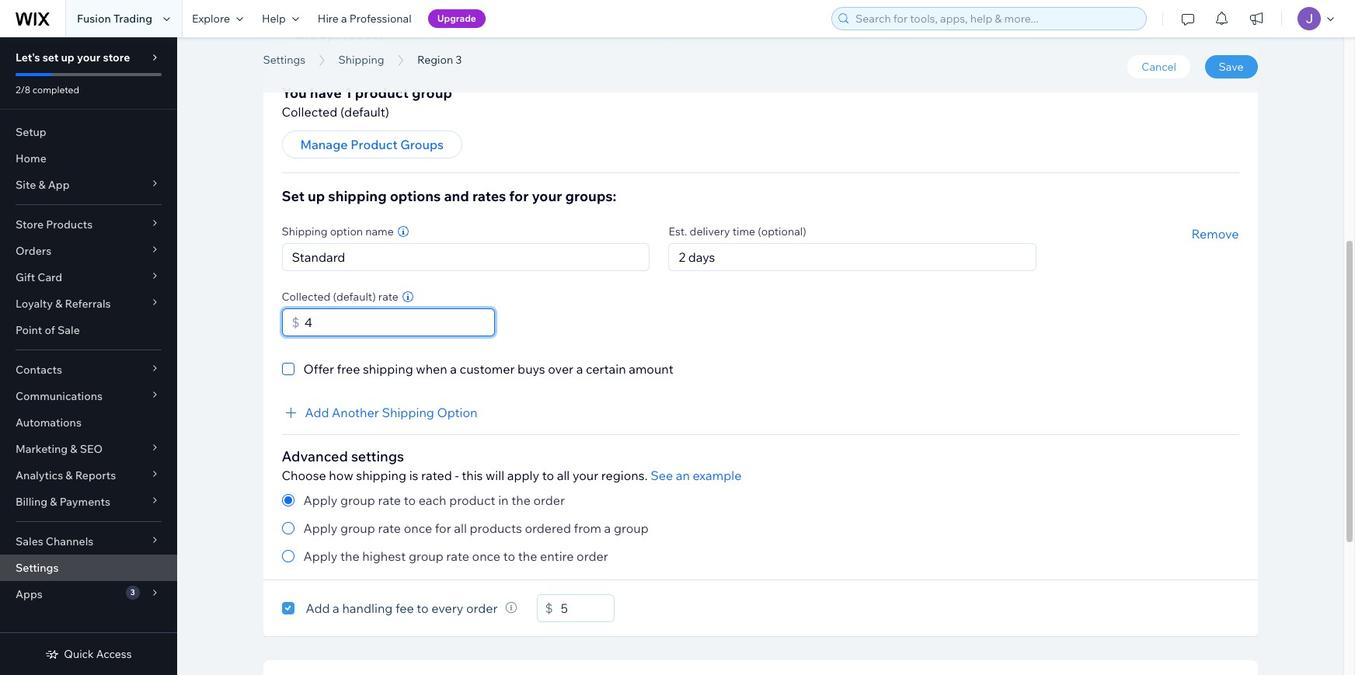 Task type: locate. For each thing, give the bounding box(es) containing it.
0 horizontal spatial $
[[292, 315, 300, 331]]

3 down the "hire a professional"
[[364, 33, 380, 68]]

rate left each
[[378, 493, 401, 509]]

1 vertical spatial (default)
[[333, 290, 376, 304]]

home
[[16, 152, 46, 166]]

shipping for shipping
[[339, 53, 385, 67]]

seo
[[80, 442, 103, 456]]

0 vertical spatial order
[[534, 493, 565, 509]]

collected down 'you'
[[282, 104, 338, 120]]

upgrade button
[[428, 9, 486, 28]]

you
[[282, 84, 307, 102]]

1 vertical spatial settings
[[16, 561, 59, 575]]

shipping inside option
[[363, 362, 413, 377]]

0 vertical spatial settings link
[[255, 52, 313, 68]]

a
[[341, 12, 347, 26], [450, 362, 457, 377], [577, 362, 583, 377], [604, 521, 611, 537], [333, 601, 340, 617]]

name
[[366, 225, 394, 239]]

add a handling fee to every order
[[306, 601, 498, 617]]

shipping down settings
[[356, 468, 407, 484]]

0 vertical spatial your
[[77, 51, 100, 65]]

hire a professional
[[318, 12, 412, 26]]

(default) down the option
[[333, 290, 376, 304]]

products
[[470, 521, 522, 537]]

collected down shipping option name
[[282, 290, 331, 304]]

3 inside the sidebar element
[[130, 588, 135, 598]]

marketing & seo
[[16, 442, 103, 456]]

0 horizontal spatial order
[[466, 601, 498, 617]]

product right 1
[[355, 84, 409, 102]]

0 vertical spatial shipping
[[339, 53, 385, 67]]

1 vertical spatial all
[[454, 521, 467, 537]]

1 horizontal spatial once
[[472, 549, 501, 565]]

1 vertical spatial up
[[308, 188, 325, 206]]

0 horizontal spatial settings
[[16, 561, 59, 575]]

group inside 'you have 1 product group collected (default)'
[[412, 84, 452, 102]]

a right when
[[450, 362, 457, 377]]

None text field
[[300, 310, 490, 336]]

group right from
[[614, 521, 649, 537]]

rate
[[378, 290, 399, 304], [378, 493, 401, 509], [378, 521, 401, 537], [446, 549, 470, 565]]

time
[[733, 225, 756, 239]]

& right loyalty
[[55, 297, 62, 311]]

manage product groups
[[300, 137, 444, 153]]

up inside the sidebar element
[[61, 51, 75, 65]]

is
[[409, 468, 419, 484]]

once down each
[[404, 521, 432, 537]]

up
[[61, 51, 75, 65], [308, 188, 325, 206]]

& inside popup button
[[50, 495, 57, 509]]

(default) down 1
[[340, 104, 389, 120]]

for down apply group rate to each product in the order
[[435, 521, 451, 537]]

1 vertical spatial add
[[306, 601, 330, 617]]

group down how
[[340, 493, 375, 509]]

None field
[[285, 19, 642, 50]]

3 down 'upgrade' button
[[456, 53, 462, 67]]

sidebar element
[[0, 37, 177, 676]]

shipping up 1
[[339, 53, 385, 67]]

1 horizontal spatial for
[[509, 188, 529, 206]]

your left store
[[77, 51, 100, 65]]

0 horizontal spatial region
[[263, 33, 357, 68]]

& left seo at the bottom left of the page
[[70, 442, 77, 456]]

2 apply from the top
[[304, 521, 338, 537]]

3 up access
[[130, 588, 135, 598]]

over
[[548, 362, 574, 377]]

reports
[[75, 469, 116, 483]]

advanced settings choose how shipping is rated - this will apply to all your regions. see an example
[[282, 448, 742, 484]]

a right hire
[[341, 12, 347, 26]]

professional
[[350, 12, 412, 26]]

to right fee on the bottom left of the page
[[417, 601, 429, 617]]

0 horizontal spatial your
[[77, 51, 100, 65]]

have
[[310, 84, 342, 102]]

0 vertical spatial apply
[[304, 493, 338, 509]]

product inside option group
[[449, 493, 496, 509]]

amount
[[629, 362, 674, 377]]

1 horizontal spatial $
[[545, 601, 553, 617]]

cancel
[[1142, 60, 1177, 74]]

& for marketing
[[70, 442, 77, 456]]

all right apply
[[557, 468, 570, 484]]

0 horizontal spatial once
[[404, 521, 432, 537]]

& inside dropdown button
[[66, 469, 73, 483]]

to inside advanced settings choose how shipping is rated - this will apply to all your regions. see an example
[[542, 468, 554, 484]]

for right rates
[[509, 188, 529, 206]]

(default) inside 'you have 1 product group collected (default)'
[[340, 104, 389, 120]]

est. delivery time (optional)
[[669, 225, 807, 239]]

& left reports
[[66, 469, 73, 483]]

loyalty
[[16, 297, 53, 311]]

0 vertical spatial shipping
[[328, 188, 387, 206]]

product
[[355, 84, 409, 102], [449, 493, 496, 509]]

the left "entire"
[[518, 549, 537, 565]]

2 vertical spatial order
[[466, 601, 498, 617]]

order up the ordered
[[534, 493, 565, 509]]

0 vertical spatial collected
[[282, 104, 338, 120]]

shipping
[[328, 188, 387, 206], [363, 362, 413, 377], [356, 468, 407, 484]]

1 vertical spatial shipping
[[363, 362, 413, 377]]

& for site
[[38, 178, 46, 192]]

the right in
[[512, 493, 531, 509]]

your left regions.
[[573, 468, 599, 484]]

shipping for free
[[363, 362, 413, 377]]

region down hire
[[263, 33, 357, 68]]

sales channels button
[[0, 529, 177, 555]]

0 horizontal spatial 3
[[130, 588, 135, 598]]

& for loyalty
[[55, 297, 62, 311]]

once down products
[[472, 549, 501, 565]]

region 3 down 'upgrade' button
[[418, 53, 462, 67]]

0 vertical spatial settings
[[263, 53, 306, 67]]

add another shipping option
[[305, 405, 478, 421]]

apply
[[304, 493, 338, 509], [304, 521, 338, 537], [304, 549, 338, 565]]

0 vertical spatial $
[[292, 315, 300, 331]]

$ right info tooltip icon
[[545, 601, 553, 617]]

1 vertical spatial for
[[435, 521, 451, 537]]

3
[[364, 33, 380, 68], [456, 53, 462, 67], [130, 588, 135, 598]]

communications button
[[0, 383, 177, 410]]

quick access button
[[45, 648, 132, 662]]

apply for apply the highest group rate once to the entire order
[[304, 549, 338, 565]]

to left each
[[404, 493, 416, 509]]

a left handling
[[333, 601, 340, 617]]

apply the highest group rate once to the entire order
[[304, 549, 608, 565]]

1 horizontal spatial up
[[308, 188, 325, 206]]

sales
[[16, 535, 43, 549]]

0 vertical spatial product
[[355, 84, 409, 102]]

$ down collected (default) rate
[[292, 315, 300, 331]]

cancel button
[[1128, 55, 1191, 79]]

settings up 'you'
[[263, 53, 306, 67]]

a right from
[[604, 521, 611, 537]]

all up the apply the highest group rate once to the entire order
[[454, 521, 467, 537]]

settings link
[[255, 52, 313, 68], [0, 555, 177, 581]]

an
[[676, 468, 690, 484]]

remove
[[1192, 227, 1240, 242]]

group up highest
[[340, 521, 375, 537]]

add left handling
[[306, 601, 330, 617]]

settings down sales
[[16, 561, 59, 575]]

& right 'billing'
[[50, 495, 57, 509]]

0 horizontal spatial region 3
[[263, 33, 380, 68]]

2 horizontal spatial order
[[577, 549, 608, 565]]

add for add a handling fee to every order
[[306, 601, 330, 617]]

order left info tooltip icon
[[466, 601, 498, 617]]

0 vertical spatial up
[[61, 51, 75, 65]]

2 vertical spatial shipping
[[356, 468, 407, 484]]

& inside dropdown button
[[38, 178, 46, 192]]

product down this
[[449, 493, 496, 509]]

2 vertical spatial shipping
[[382, 405, 434, 421]]

marketing & seo button
[[0, 436, 177, 463]]

& inside 'popup button'
[[70, 442, 77, 456]]

0 horizontal spatial product
[[355, 84, 409, 102]]

of
[[45, 323, 55, 337]]

set
[[282, 188, 305, 206]]

the for apply group rate to each product in the order
[[512, 493, 531, 509]]

the for apply the highest group rate once to the entire order
[[518, 549, 537, 565]]

gift card
[[16, 271, 62, 285]]

2 horizontal spatial your
[[573, 468, 599, 484]]

1 apply from the top
[[304, 493, 338, 509]]

0 vertical spatial once
[[404, 521, 432, 537]]

shipping option name
[[282, 225, 394, 239]]

the left highest
[[340, 549, 360, 565]]

all inside advanced settings choose how shipping is rated - this will apply to all your regions. see an example
[[557, 468, 570, 484]]

channels
[[46, 535, 94, 549]]

$
[[292, 315, 300, 331], [545, 601, 553, 617]]

1 vertical spatial shipping
[[282, 225, 328, 239]]

settings link up 'you'
[[255, 52, 313, 68]]

completed
[[32, 84, 79, 96]]

1 vertical spatial apply
[[304, 521, 338, 537]]

2 vertical spatial your
[[573, 468, 599, 484]]

1 vertical spatial once
[[472, 549, 501, 565]]

group
[[412, 84, 452, 102], [340, 493, 375, 509], [340, 521, 375, 537], [614, 521, 649, 537], [409, 549, 444, 565]]

0 vertical spatial add
[[305, 405, 329, 421]]

$ text field
[[561, 595, 615, 623]]

settings link down channels
[[0, 555, 177, 581]]

option group
[[282, 492, 649, 566]]

to right apply
[[542, 468, 554, 484]]

site & app
[[16, 178, 70, 192]]

shipping inside button
[[382, 405, 434, 421]]

rate up highest
[[378, 521, 401, 537]]

1 vertical spatial collected
[[282, 290, 331, 304]]

3 apply from the top
[[304, 549, 338, 565]]

2 vertical spatial apply
[[304, 549, 338, 565]]

0 vertical spatial all
[[557, 468, 570, 484]]

option
[[437, 405, 478, 421]]

collected (default) rate
[[282, 290, 399, 304]]

hire
[[318, 12, 339, 26]]

how
[[329, 468, 353, 484]]

shipping left option
[[382, 405, 434, 421]]

will
[[486, 468, 505, 484]]

1 horizontal spatial all
[[557, 468, 570, 484]]

options
[[390, 188, 441, 206]]

settings
[[263, 53, 306, 67], [16, 561, 59, 575]]

loyalty & referrals
[[16, 297, 111, 311]]

up right set on the top left
[[61, 51, 75, 65]]

let's
[[16, 51, 40, 65]]

up right set
[[308, 188, 325, 206]]

to
[[542, 468, 554, 484], [404, 493, 416, 509], [503, 549, 515, 565], [417, 601, 429, 617]]

1 vertical spatial product
[[449, 493, 496, 509]]

point of sale
[[16, 323, 80, 337]]

1 collected from the top
[[282, 104, 338, 120]]

& inside popup button
[[55, 297, 62, 311]]

your left the groups:
[[532, 188, 562, 206]]

advanced
[[282, 448, 348, 466]]

home link
[[0, 145, 177, 172]]

add left another
[[305, 405, 329, 421]]

groups:
[[565, 188, 617, 206]]

another
[[332, 405, 379, 421]]

store products
[[16, 218, 93, 232]]

products
[[46, 218, 93, 232]]

1 horizontal spatial your
[[532, 188, 562, 206]]

add inside button
[[305, 405, 329, 421]]

0 vertical spatial (default)
[[340, 104, 389, 120]]

order down from
[[577, 549, 608, 565]]

fusion
[[77, 12, 111, 26]]

region down 'upgrade' button
[[418, 53, 453, 67]]

&
[[38, 178, 46, 192], [55, 297, 62, 311], [70, 442, 77, 456], [66, 469, 73, 483], [50, 495, 57, 509]]

buys
[[518, 362, 545, 377]]

shipping down set
[[282, 225, 328, 239]]

0 horizontal spatial all
[[454, 521, 467, 537]]

e.g., 3 - 5 business days field
[[674, 244, 1032, 271]]

est.
[[669, 225, 688, 239]]

shipping right free
[[363, 362, 413, 377]]

manage
[[300, 137, 348, 153]]

0 horizontal spatial settings link
[[0, 555, 177, 581]]

shipping up the option
[[328, 188, 387, 206]]

1 horizontal spatial product
[[449, 493, 496, 509]]

& right site
[[38, 178, 46, 192]]

1 vertical spatial $
[[545, 601, 553, 617]]

rate down name
[[378, 290, 399, 304]]

region 3 down hire
[[263, 33, 380, 68]]

card
[[38, 271, 62, 285]]

0 horizontal spatial up
[[61, 51, 75, 65]]

1 vertical spatial order
[[577, 549, 608, 565]]

group up groups at the top of the page
[[412, 84, 452, 102]]

add
[[305, 405, 329, 421], [306, 601, 330, 617]]

1 horizontal spatial settings
[[263, 53, 306, 67]]

1 horizontal spatial order
[[534, 493, 565, 509]]



Task type: describe. For each thing, give the bounding box(es) containing it.
billing & payments button
[[0, 489, 177, 515]]

1 horizontal spatial 3
[[364, 33, 380, 68]]

groups
[[401, 137, 444, 153]]

communications
[[16, 389, 103, 403]]

settings
[[351, 448, 404, 466]]

point
[[16, 323, 42, 337]]

this
[[462, 468, 483, 484]]

apps
[[16, 588, 43, 602]]

billing
[[16, 495, 48, 509]]

rate for apply group rate to each product in the order
[[378, 493, 401, 509]]

2 collected from the top
[[282, 290, 331, 304]]

product inside 'you have 1 product group collected (default)'
[[355, 84, 409, 102]]

point of sale link
[[0, 317, 177, 344]]

sales channels
[[16, 535, 94, 549]]

customer
[[460, 362, 515, 377]]

and
[[444, 188, 469, 206]]

option
[[330, 225, 363, 239]]

product
[[351, 137, 398, 153]]

your inside the sidebar element
[[77, 51, 100, 65]]

info tooltip image
[[506, 602, 517, 614]]

& for billing
[[50, 495, 57, 509]]

marketing
[[16, 442, 68, 456]]

rate down apply group rate once for all products ordered from a group
[[446, 549, 470, 565]]

rated
[[421, 468, 452, 484]]

gift card button
[[0, 264, 177, 291]]

orders button
[[0, 238, 177, 264]]

add another shipping option button
[[282, 404, 1240, 422]]

billing & payments
[[16, 495, 110, 509]]

store
[[103, 51, 130, 65]]

app
[[48, 178, 70, 192]]

2 horizontal spatial 3
[[456, 53, 462, 67]]

shipping for up
[[328, 188, 387, 206]]

0 horizontal spatial for
[[435, 521, 451, 537]]

Offer free shipping when a customer buys over a certain amount checkbox
[[282, 360, 674, 379]]

apply for apply group rate once for all products ordered from a group
[[304, 521, 338, 537]]

shipping for shipping option name
[[282, 225, 328, 239]]

automations link
[[0, 410, 177, 436]]

group right highest
[[409, 549, 444, 565]]

shipping inside advanced settings choose how shipping is rated - this will apply to all your regions. see an example
[[356, 468, 407, 484]]

site
[[16, 178, 36, 192]]

offer free shipping when a customer buys over a certain amount
[[304, 362, 674, 377]]

e.g., Standard Shipping field
[[287, 244, 645, 271]]

analytics
[[16, 469, 63, 483]]

1 vertical spatial your
[[532, 188, 562, 206]]

rates
[[473, 188, 506, 206]]

1 vertical spatial settings link
[[0, 555, 177, 581]]

option group containing apply group rate to each product in the order
[[282, 492, 649, 566]]

in
[[498, 493, 509, 509]]

2/8
[[16, 84, 30, 96]]

apply group rate to each product in the order
[[304, 493, 565, 509]]

1 horizontal spatial region
[[418, 53, 453, 67]]

example
[[693, 468, 742, 484]]

to down products
[[503, 549, 515, 565]]

you have 1 product group collected (default)
[[282, 84, 452, 120]]

collected inside 'you have 1 product group collected (default)'
[[282, 104, 338, 120]]

regions.
[[602, 468, 648, 484]]

handling
[[342, 601, 393, 617]]

your inside advanced settings choose how shipping is rated - this will apply to all your regions. see an example
[[573, 468, 599, 484]]

help button
[[253, 0, 308, 37]]

0 vertical spatial for
[[509, 188, 529, 206]]

store products button
[[0, 211, 177, 238]]

offer
[[304, 362, 334, 377]]

gift
[[16, 271, 35, 285]]

referrals
[[65, 297, 111, 311]]

automations
[[16, 416, 82, 430]]

contacts
[[16, 363, 62, 377]]

entire
[[540, 549, 574, 565]]

see an example button
[[651, 467, 742, 485]]

setup
[[16, 125, 46, 139]]

delivery
[[690, 225, 730, 239]]

save
[[1219, 60, 1244, 74]]

trading
[[113, 12, 152, 26]]

choose
[[282, 468, 326, 484]]

analytics & reports
[[16, 469, 116, 483]]

1
[[345, 84, 352, 102]]

let's set up your store
[[16, 51, 130, 65]]

Search for tools, apps, help & more... field
[[851, 8, 1142, 30]]

site & app button
[[0, 172, 177, 198]]

set
[[43, 51, 59, 65]]

1 horizontal spatial settings link
[[255, 52, 313, 68]]

quick access
[[64, 648, 132, 662]]

1 horizontal spatial region 3
[[418, 53, 462, 67]]

highest
[[362, 549, 406, 565]]

add for add another shipping option
[[305, 405, 329, 421]]

& for analytics
[[66, 469, 73, 483]]

when
[[416, 362, 448, 377]]

access
[[96, 648, 132, 662]]

help
[[262, 12, 286, 26]]

fee
[[396, 601, 414, 617]]

contacts button
[[0, 357, 177, 383]]

set up shipping options and rates for your groups:
[[282, 188, 617, 206]]

apply group rate once for all products ordered from a group
[[304, 521, 649, 537]]

settings inside the sidebar element
[[16, 561, 59, 575]]

upgrade
[[437, 12, 476, 24]]

(optional)
[[758, 225, 807, 239]]

every
[[432, 601, 464, 617]]

rate for apply group rate once for all products ordered from a group
[[378, 521, 401, 537]]

apply for apply group rate to each product in the order
[[304, 493, 338, 509]]

manage product groups button
[[282, 131, 463, 159]]

ordered
[[525, 521, 571, 537]]

see
[[651, 468, 673, 484]]

2/8 completed
[[16, 84, 79, 96]]

analytics & reports button
[[0, 463, 177, 489]]

a right over
[[577, 362, 583, 377]]

rate for collected (default) rate
[[378, 290, 399, 304]]

store
[[16, 218, 44, 232]]

certain
[[586, 362, 626, 377]]

shipping link
[[331, 52, 392, 68]]

orders
[[16, 244, 51, 258]]



Task type: vqa. For each thing, say whether or not it's contained in the screenshot.
once to the left
yes



